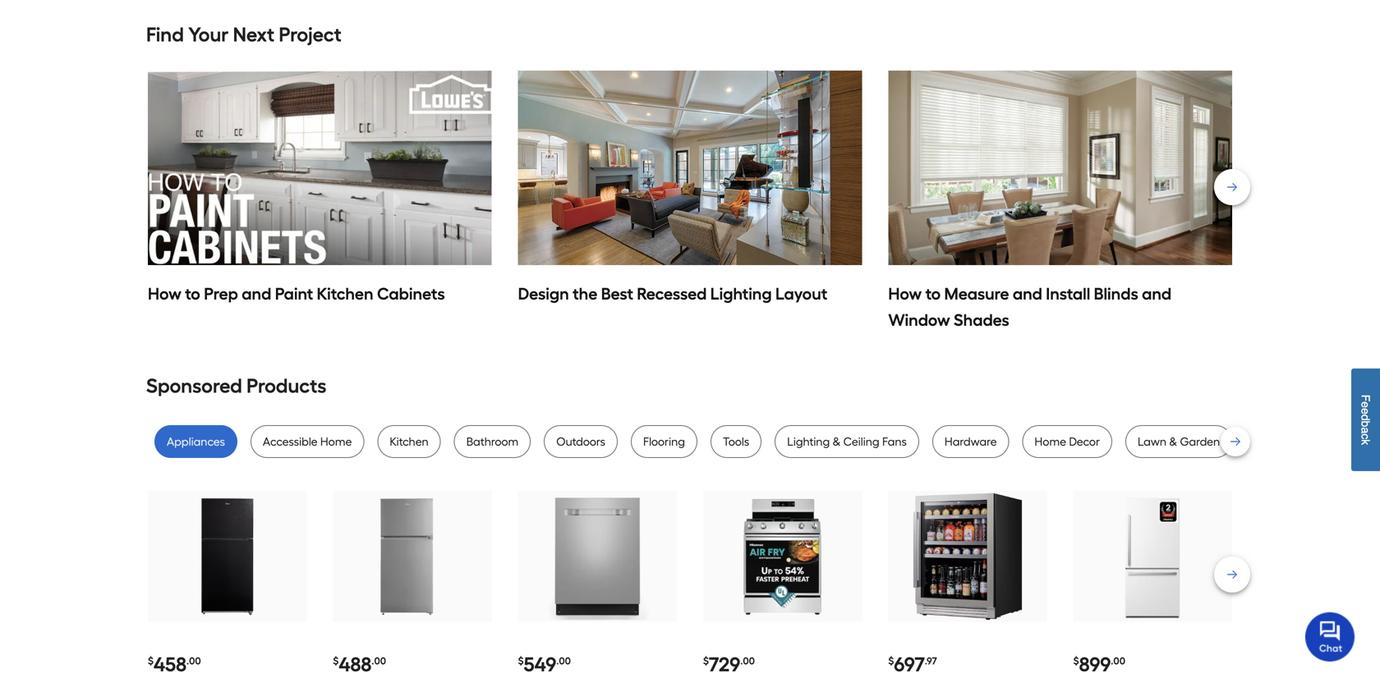 Task type: locate. For each thing, give the bounding box(es) containing it.
& left ceiling
[[833, 435, 841, 449]]

1 .00 from the left
[[187, 656, 201, 668]]

e up d
[[1360, 402, 1373, 409]]

f e e d b a c k button
[[1352, 369, 1381, 472]]

products
[[247, 374, 327, 398]]

blinds
[[1094, 284, 1139, 304]]

project
[[279, 23, 342, 46]]

e
[[1360, 402, 1373, 409], [1360, 409, 1373, 415]]

lighting & ceiling fans
[[788, 435, 907, 449]]

and
[[242, 284, 271, 304], [1013, 284, 1043, 304], [1142, 284, 1172, 304]]

2 $ from the left
[[333, 656, 339, 668]]

ceiling
[[844, 435, 880, 449]]

4 $ from the left
[[704, 656, 709, 668]]

& right lawn
[[1170, 435, 1178, 449]]

5 .00 from the left
[[1111, 656, 1126, 668]]

1 e from the top
[[1360, 402, 1373, 409]]

and left install
[[1013, 284, 1043, 304]]

flooring
[[644, 435, 685, 449]]

kitchen
[[317, 284, 374, 304], [390, 435, 429, 449]]

1 horizontal spatial home
[[1035, 435, 1067, 449]]

sponsored products
[[146, 374, 327, 398]]

0 horizontal spatial home
[[320, 435, 352, 449]]

home left decor
[[1035, 435, 1067, 449]]

6 $ from the left
[[1074, 656, 1080, 668]]

c
[[1360, 434, 1373, 440]]

1 horizontal spatial to
[[926, 284, 941, 304]]

0 horizontal spatial &
[[833, 435, 841, 449]]

hardware
[[945, 435, 997, 449]]

3 $ from the left
[[518, 656, 524, 668]]

1 vertical spatial lighting
[[788, 435, 830, 449]]

your
[[188, 23, 229, 46]]

1 and from the left
[[242, 284, 271, 304]]

decor
[[1070, 435, 1100, 449]]

&
[[833, 435, 841, 449], [1170, 435, 1178, 449]]

how
[[148, 284, 182, 304], [889, 284, 922, 304]]

0 horizontal spatial and
[[242, 284, 271, 304]]

0 vertical spatial kitchen
[[317, 284, 374, 304]]

0 horizontal spatial kitchen
[[317, 284, 374, 304]]

1 $ from the left
[[148, 656, 154, 668]]

find your next project heading
[[146, 18, 1234, 51]]

how for how to measure and install blinds and window shades
[[889, 284, 922, 304]]

3 .00 from the left
[[557, 656, 571, 668]]

f e e d b a c k
[[1360, 395, 1373, 446]]

5 $ from the left
[[889, 656, 894, 668]]

cabinets
[[377, 284, 445, 304]]

how inside 'link'
[[148, 284, 182, 304]]

the
[[573, 284, 598, 304]]

lighting
[[711, 284, 772, 304], [788, 435, 830, 449]]

2 how from the left
[[889, 284, 922, 304]]

accessible home
[[263, 435, 352, 449]]

k
[[1360, 440, 1373, 446]]

2 and from the left
[[1013, 284, 1043, 304]]

$ for midea angle wash top control 24-in smart built-in dishwasher with third rack (stainless steel) energy star, 45-dba image
[[518, 656, 524, 668]]

find your next project
[[146, 23, 342, 46]]

e up b
[[1360, 409, 1373, 415]]

0 horizontal spatial to
[[185, 284, 200, 304]]

1 how from the left
[[148, 284, 182, 304]]

1 horizontal spatial &
[[1170, 435, 1178, 449]]

prep
[[204, 284, 238, 304]]

lawn
[[1138, 435, 1167, 449]]

0 vertical spatial lighting
[[711, 284, 772, 304]]

1 horizontal spatial how
[[889, 284, 922, 304]]

4 .00 from the left
[[741, 656, 755, 668]]

f
[[1360, 395, 1373, 402]]

to left prep
[[185, 284, 200, 304]]

lighting left "layout"
[[711, 284, 772, 304]]

window
[[889, 311, 951, 330]]

to
[[185, 284, 200, 304], [926, 284, 941, 304]]

to inside how to prep and paint kitchen cabinets 'link'
[[185, 284, 200, 304]]

.97
[[925, 656, 938, 668]]

home right accessible
[[320, 435, 352, 449]]

and for prep
[[242, 284, 271, 304]]

bathroom
[[467, 435, 519, 449]]

$
[[148, 656, 154, 668], [333, 656, 339, 668], [518, 656, 524, 668], [704, 656, 709, 668], [889, 656, 894, 668], [1074, 656, 1080, 668]]

how to prep and paint kitchen cabinets
[[148, 284, 445, 304]]

chat invite button image
[[1306, 612, 1356, 663]]

.00 for midea garage ready 18.1-cu ft top-freezer refrigerator (black) energy star image
[[187, 656, 201, 668]]

recessed
[[637, 284, 707, 304]]

and right prep
[[242, 284, 271, 304]]

.00
[[187, 656, 201, 668], [372, 656, 386, 668], [557, 656, 571, 668], [741, 656, 755, 668], [1111, 656, 1126, 668]]

how left prep
[[148, 284, 182, 304]]

how up window
[[889, 284, 922, 304]]

home
[[320, 435, 352, 449], [1035, 435, 1067, 449]]

2 horizontal spatial and
[[1142, 284, 1172, 304]]

0 horizontal spatial how
[[148, 284, 182, 304]]

how inside the how to measure and install blinds and window shades
[[889, 284, 922, 304]]

midea garage ready 18.1-cu ft top-freezer refrigerator (black) energy star image
[[164, 494, 291, 621]]

and right blinds
[[1142, 284, 1172, 304]]

2 & from the left
[[1170, 435, 1178, 449]]

to up window
[[926, 284, 941, 304]]

1 to from the left
[[185, 284, 200, 304]]

and inside 'link'
[[242, 284, 271, 304]]

1 horizontal spatial and
[[1013, 284, 1043, 304]]

2 to from the left
[[926, 284, 941, 304]]

2 .00 from the left
[[372, 656, 386, 668]]

$ for midea garage ready 18.1-cu ft top-freezer refrigerator (black) energy star image
[[148, 656, 154, 668]]

how to measure and install blinds and window shades
[[889, 284, 1172, 330]]

lighting left ceiling
[[788, 435, 830, 449]]

.00 for midea angle wash top control 24-in smart built-in dishwasher with third rack (stainless steel) energy star, 45-dba image
[[557, 656, 571, 668]]

1 & from the left
[[833, 435, 841, 449]]

best
[[601, 284, 634, 304]]

layout
[[776, 284, 828, 304]]

1 horizontal spatial kitchen
[[390, 435, 429, 449]]

to inside the how to measure and install blinds and window shades
[[926, 284, 941, 304]]



Task type: vqa. For each thing, say whether or not it's contained in the screenshot.
.00
yes



Task type: describe. For each thing, give the bounding box(es) containing it.
d
[[1360, 415, 1373, 421]]

design the best recessed lighting layout link
[[518, 71, 862, 307]]

how for how to prep and paint kitchen cabinets
[[148, 284, 182, 304]]

outdoors
[[557, 435, 606, 449]]

paint
[[275, 284, 313, 304]]

.00 for hisense 30-in 6 burners 5.8-cu ft self and steam cleaning air fry convection oven freestanding natural gas range (stainless steel) 'image' at right
[[741, 656, 755, 668]]

appliances
[[167, 435, 225, 449]]

kitchen inside 'link'
[[317, 284, 374, 304]]

find
[[146, 23, 184, 46]]

accessible
[[263, 435, 318, 449]]

b
[[1360, 421, 1373, 428]]

hisense 30-in 6 burners 5.8-cu ft self and steam cleaning air fry convection oven freestanding natural gas range (stainless steel) image
[[719, 494, 847, 621]]

midea garage ready 18.1-cu ft top-freezer refrigerator (stainless steel) energy star image
[[349, 494, 476, 621]]

2 e from the top
[[1360, 409, 1373, 415]]

ca'lefort 24-in w 220-can capacity commercial/ stainless steel built-in/freestanding beverage refrigerator with glass door image
[[905, 494, 1032, 621]]

measure
[[945, 284, 1010, 304]]

3 and from the left
[[1142, 284, 1172, 304]]

sponsored
[[146, 374, 242, 398]]

how to prep and paint kitchen cabinets link
[[148, 71, 492, 307]]

hisense 17.2-cu ft counter-depth bottom-freezer refrigerator (white) energy star image
[[1090, 494, 1217, 621]]

midea angle wash top control 24-in smart built-in dishwasher with third rack (stainless steel) energy star, 45-dba image
[[534, 494, 661, 621]]

to for prep
[[185, 284, 200, 304]]

$ for hisense 30-in 6 burners 5.8-cu ft self and steam cleaning air fry convection oven freestanding natural gas range (stainless steel) 'image' at right
[[704, 656, 709, 668]]

$ for midea garage ready 18.1-cu ft top-freezer refrigerator (stainless steel) energy star image
[[333, 656, 339, 668]]

install
[[1046, 284, 1091, 304]]

a
[[1360, 428, 1373, 434]]

design
[[518, 284, 569, 304]]

tools
[[723, 435, 750, 449]]

2 home from the left
[[1035, 435, 1067, 449]]

fans
[[883, 435, 907, 449]]

.00 for midea garage ready 18.1-cu ft top-freezer refrigerator (stainless steel) energy star image
[[372, 656, 386, 668]]

next
[[233, 23, 275, 46]]

1 horizontal spatial lighting
[[788, 435, 830, 449]]

shades
[[954, 311, 1010, 330]]

& for lawn
[[1170, 435, 1178, 449]]

to for measure
[[926, 284, 941, 304]]

$ for ca'lefort 24-in w 220-can capacity commercial/ stainless steel built-in/freestanding beverage refrigerator with glass door image
[[889, 656, 894, 668]]

home decor
[[1035, 435, 1100, 449]]

1 vertical spatial kitchen
[[390, 435, 429, 449]]

.00 for hisense 17.2-cu ft counter-depth bottom-freezer refrigerator (white) energy star image
[[1111, 656, 1126, 668]]

design the best recessed lighting layout
[[518, 284, 828, 304]]

& for lighting
[[833, 435, 841, 449]]

how to measure and install blinds and window shades link
[[889, 71, 1233, 334]]

1 home from the left
[[320, 435, 352, 449]]

0 horizontal spatial lighting
[[711, 284, 772, 304]]

$ for hisense 17.2-cu ft counter-depth bottom-freezer refrigerator (white) energy star image
[[1074, 656, 1080, 668]]

lawn & garden
[[1138, 435, 1221, 449]]

garden
[[1181, 435, 1221, 449]]

and for measure
[[1013, 284, 1043, 304]]



